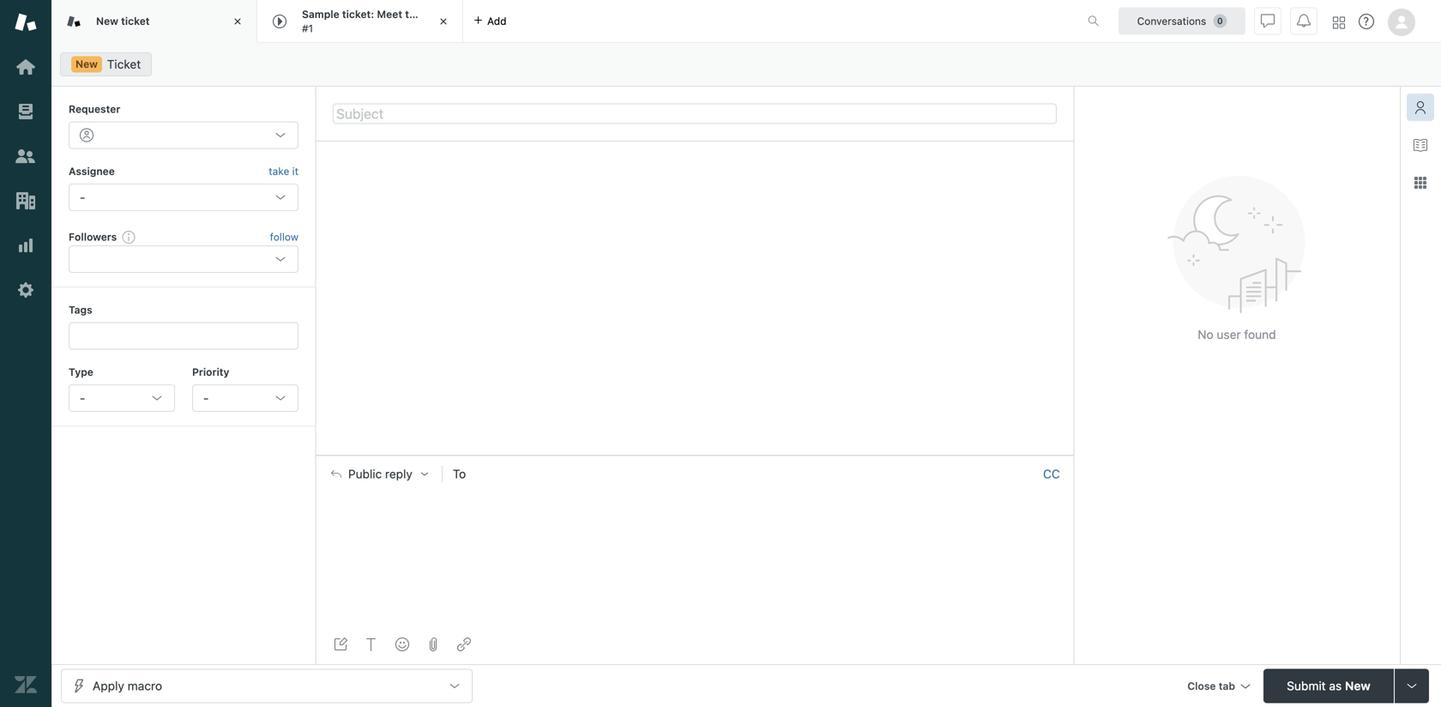 Task type: describe. For each thing, give the bounding box(es) containing it.
public reply
[[348, 467, 413, 481]]

add button
[[463, 0, 517, 42]]

zendesk image
[[15, 674, 37, 696]]

get started image
[[15, 56, 37, 78]]

zendesk support image
[[15, 11, 37, 33]]

new for new
[[76, 58, 98, 70]]

as
[[1330, 679, 1342, 693]]

#1
[[302, 22, 313, 34]]

macro
[[128, 679, 162, 693]]

meet
[[377, 8, 403, 20]]

new ticket
[[96, 15, 150, 27]]

tags element
[[69, 322, 299, 350]]

info on adding followers image
[[122, 230, 136, 244]]

ticket
[[107, 57, 141, 71]]

public
[[348, 467, 382, 481]]

followers element
[[69, 246, 299, 273]]

sample ticket: meet the ticket #1
[[302, 8, 453, 34]]

format text image
[[365, 638, 378, 651]]

- for priority
[[203, 391, 209, 405]]

ticket inside tab
[[121, 15, 150, 27]]

add attachment image
[[427, 638, 440, 651]]

main element
[[0, 0, 51, 707]]

Subject field
[[333, 103, 1057, 124]]

displays possible ticket submission types image
[[1406, 679, 1419, 693]]

no user found
[[1198, 327, 1277, 342]]

- inside "assignee" element
[[80, 190, 85, 204]]

assignee element
[[69, 183, 299, 211]]

take it button
[[269, 163, 299, 180]]

submit as new
[[1287, 679, 1371, 693]]

type
[[69, 366, 93, 378]]

take
[[269, 165, 289, 177]]

conversations
[[1138, 15, 1207, 27]]

conversations button
[[1119, 7, 1246, 35]]

close tab button
[[1180, 669, 1257, 706]]

add
[[487, 15, 507, 27]]

- button for type
[[69, 384, 175, 412]]

public reply button
[[316, 456, 442, 492]]

notifications image
[[1298, 14, 1311, 28]]

close image
[[435, 13, 452, 30]]

button displays agent's chat status as invisible. image
[[1262, 14, 1275, 28]]

found
[[1245, 327, 1277, 342]]

minimize composer image
[[688, 448, 702, 462]]

new for new ticket
[[96, 15, 118, 27]]

admin image
[[15, 279, 37, 301]]

views image
[[15, 100, 37, 123]]

2 vertical spatial new
[[1346, 679, 1371, 693]]



Task type: locate. For each thing, give the bounding box(es) containing it.
knowledge image
[[1414, 138, 1428, 152]]

- button down type
[[69, 384, 175, 412]]

1 - button from the left
[[69, 384, 175, 412]]

1 horizontal spatial - button
[[192, 384, 299, 412]]

ticket:
[[342, 8, 374, 20]]

- button for priority
[[192, 384, 299, 412]]

ticket inside sample ticket: meet the ticket #1
[[425, 8, 453, 20]]

sample
[[302, 8, 340, 20]]

apply
[[93, 679, 124, 693]]

customer context image
[[1414, 100, 1428, 114]]

new
[[96, 15, 118, 27], [76, 58, 98, 70], [1346, 679, 1371, 693]]

requester
[[69, 103, 120, 115]]

close tab
[[1188, 680, 1236, 692]]

the
[[405, 8, 422, 20]]

new left ticket
[[76, 58, 98, 70]]

close
[[1188, 680, 1217, 692]]

user
[[1217, 327, 1242, 342]]

tab
[[257, 0, 463, 43]]

ticket right the
[[425, 8, 453, 20]]

apply macro
[[93, 679, 162, 693]]

2 - button from the left
[[192, 384, 299, 412]]

secondary element
[[51, 47, 1442, 82]]

new inside secondary 'element'
[[76, 58, 98, 70]]

-
[[80, 190, 85, 204], [80, 391, 85, 405], [203, 391, 209, 405]]

followers
[[69, 231, 117, 243]]

0 vertical spatial new
[[96, 15, 118, 27]]

close image
[[229, 13, 246, 30]]

- down priority
[[203, 391, 209, 405]]

0 horizontal spatial ticket
[[121, 15, 150, 27]]

take it
[[269, 165, 299, 177]]

tabs tab list
[[51, 0, 1070, 43]]

1 vertical spatial new
[[76, 58, 98, 70]]

1 horizontal spatial ticket
[[425, 8, 453, 20]]

no
[[1198, 327, 1214, 342]]

new right as
[[1346, 679, 1371, 693]]

follow button
[[270, 229, 299, 245]]

zendesk products image
[[1334, 17, 1346, 29]]

add link (cmd k) image
[[457, 638, 471, 651]]

requester element
[[69, 121, 299, 149]]

- button down priority
[[192, 384, 299, 412]]

assignee
[[69, 165, 115, 177]]

new inside tab
[[96, 15, 118, 27]]

draft mode image
[[334, 638, 348, 651]]

submit
[[1287, 679, 1327, 693]]

to
[[453, 467, 466, 481]]

follow
[[270, 231, 299, 243]]

new ticket tab
[[51, 0, 257, 43]]

reply
[[385, 467, 413, 481]]

cc
[[1044, 467, 1061, 481]]

tab containing sample ticket: meet the ticket
[[257, 0, 463, 43]]

apps image
[[1414, 176, 1428, 190]]

get help image
[[1359, 14, 1375, 29]]

new up ticket
[[96, 15, 118, 27]]

ticket
[[425, 8, 453, 20], [121, 15, 150, 27]]

customers image
[[15, 145, 37, 167]]

insert emojis image
[[396, 638, 409, 651]]

- button
[[69, 384, 175, 412], [192, 384, 299, 412]]

priority
[[192, 366, 229, 378]]

0 horizontal spatial - button
[[69, 384, 175, 412]]

tab
[[1219, 680, 1236, 692]]

ticket up ticket
[[121, 15, 150, 27]]

cc button
[[1044, 466, 1061, 482]]

tags
[[69, 304, 92, 316]]

- down type
[[80, 391, 85, 405]]

- down assignee on the left of page
[[80, 190, 85, 204]]

- for type
[[80, 391, 85, 405]]

it
[[292, 165, 299, 177]]

organizations image
[[15, 190, 37, 212]]

reporting image
[[15, 234, 37, 257]]



Task type: vqa. For each thing, say whether or not it's contained in the screenshot.
the you
no



